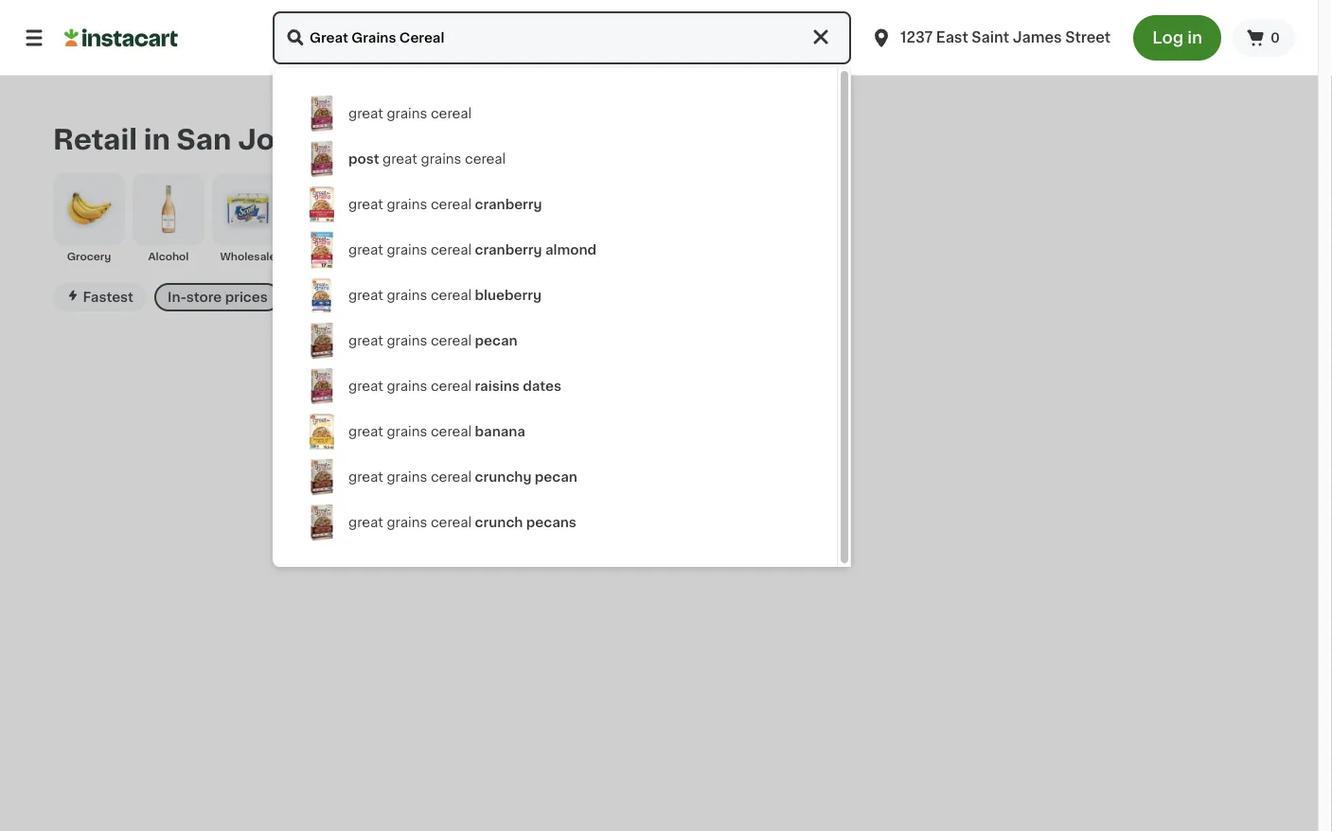 Task type: describe. For each thing, give the bounding box(es) containing it.
pharmacy
[[539, 251, 594, 262]]

0
[[1271, 31, 1281, 45]]

Search field
[[273, 11, 852, 64]]

pickup button
[[350, 283, 423, 312]]

cereal for cranberry
[[431, 198, 472, 211]]

fastest
[[83, 291, 134, 304]]

great for great grains cereal raisins dates
[[349, 380, 384, 393]]

in-store prices button
[[154, 283, 281, 312]]

cereal for crunch pecans
[[431, 516, 472, 530]]

2 1237 east saint james street button from the left
[[871, 11, 1111, 64]]

cranberry for cranberry almond
[[475, 243, 542, 257]]

saint
[[972, 31, 1010, 45]]

great for great grains cereal pecan
[[349, 334, 384, 348]]

no
[[558, 507, 582, 523]]

crunchy
[[475, 471, 532, 484]]

log in
[[1153, 30, 1203, 46]]

pets
[[395, 251, 419, 262]]

matches
[[586, 507, 659, 523]]

1237
[[901, 31, 933, 45]]

great grains cereal crunchy pecan
[[349, 471, 578, 484]]

grains up great grains cereal cranberry at the left
[[421, 153, 462, 166]]

pecans
[[527, 516, 577, 530]]

retail
[[53, 126, 137, 153]]

new
[[444, 291, 474, 304]]

beauty
[[468, 251, 506, 262]]

in for log
[[1188, 30, 1203, 46]]

prices
[[225, 291, 268, 304]]

cereal for pecan
[[431, 334, 472, 348]]

san
[[177, 126, 231, 153]]

wholesale button
[[212, 173, 284, 264]]

great grains cereal link
[[288, 91, 822, 136]]

grains for great grains cereal raisins dates
[[387, 380, 428, 393]]

none search field inside search products, stores, and recipes element
[[273, 11, 852, 64]]

1237 east saint james street
[[901, 31, 1111, 45]]

were
[[663, 507, 703, 523]]

found.
[[707, 507, 760, 523]]

dates
[[523, 380, 562, 393]]

in-
[[168, 291, 186, 304]]

crunch
[[475, 516, 523, 530]]

log in button
[[1134, 15, 1222, 61]]

1 1237 east saint james street button from the left
[[859, 11, 1123, 64]]

grains for great grains cereal crunchy pecan
[[387, 471, 428, 484]]

alcohol
[[148, 251, 189, 262]]

0 button
[[1233, 19, 1296, 57]]

0 horizontal spatial pecan
[[475, 334, 518, 348]]

grains for great grains cereal cranberry
[[387, 198, 428, 211]]

post
[[349, 153, 380, 166]]

cereal for banana
[[431, 425, 472, 439]]

no matches were found.
[[558, 507, 760, 523]]

grains for great grains cereal cranberry almond
[[387, 243, 428, 257]]

cereal up post great grains cereal at left top
[[431, 107, 472, 120]]

great grains cereal banana
[[349, 425, 526, 439]]

great grains cereal blueberry
[[349, 289, 542, 302]]

grains for great grains cereal pecan
[[387, 334, 428, 348]]

jose
[[238, 126, 309, 153]]

retail in san jose
[[53, 126, 309, 153]]

great for great grains cereal
[[349, 107, 384, 120]]

blueberry
[[475, 289, 542, 302]]

great for great grains cereal blueberry
[[349, 289, 384, 302]]

grocery button
[[53, 173, 125, 264]]

great for great grains cereal cranberry
[[349, 198, 384, 211]]



Task type: vqa. For each thing, say whether or not it's contained in the screenshot.
'IN-STORE PRICES' button
yes



Task type: locate. For each thing, give the bounding box(es) containing it.
banana
[[475, 425, 526, 439]]

cereal down great grains cereal raisins dates on the left
[[431, 425, 472, 439]]

cranberry
[[475, 198, 542, 211], [475, 243, 542, 257]]

grocery
[[67, 251, 111, 262]]

grains down great grains cereal raisins dates on the left
[[387, 425, 428, 439]]

grains up pickup
[[387, 243, 428, 257]]

1237 east saint james street button
[[859, 11, 1123, 64], [871, 11, 1111, 64]]

in left san on the top of the page
[[144, 126, 170, 153]]

great grains cereal cranberry almond
[[349, 243, 597, 257]]

store
[[186, 291, 222, 304]]

great for great grains cereal crunch pecans
[[349, 516, 384, 530]]

0 vertical spatial pecan
[[475, 334, 518, 348]]

instacart logo image
[[64, 27, 178, 49]]

grains down great grains cereal pecan
[[387, 380, 428, 393]]

1 vertical spatial pecan
[[535, 471, 578, 484]]

great
[[349, 107, 384, 120], [383, 153, 418, 166], [349, 198, 384, 211], [349, 243, 384, 257], [349, 289, 384, 302], [349, 334, 384, 348], [349, 380, 384, 393], [349, 425, 384, 439], [349, 471, 384, 484], [349, 516, 384, 530]]

cereal for blueberry
[[431, 289, 472, 302]]

great for great grains cereal cranberry almond
[[349, 243, 384, 257]]

in-store prices
[[168, 291, 268, 304]]

ebt
[[302, 291, 329, 304]]

in inside main content
[[144, 126, 170, 153]]

cereal left raisins
[[431, 380, 472, 393]]

grains
[[387, 107, 428, 120], [421, 153, 462, 166], [387, 198, 428, 211], [387, 243, 428, 257], [387, 289, 428, 302], [387, 334, 428, 348], [387, 380, 428, 393], [387, 425, 428, 439], [387, 471, 428, 484], [387, 516, 428, 530]]

james
[[1013, 31, 1063, 45]]

cereal right pets
[[431, 243, 472, 257]]

grains for great grains cereal crunch pecans
[[387, 516, 428, 530]]

pecan up raisins
[[475, 334, 518, 348]]

cranberry for cranberry
[[475, 198, 542, 211]]

2 cranberry from the top
[[475, 243, 542, 257]]

0 horizontal spatial in
[[144, 126, 170, 153]]

None search field
[[273, 11, 852, 64]]

grains down post great grains cereal at left top
[[387, 198, 428, 211]]

1 vertical spatial cranberry
[[475, 243, 542, 257]]

1 vertical spatial in
[[144, 126, 170, 153]]

new button
[[431, 283, 488, 312]]

in inside button
[[1188, 30, 1203, 46]]

search products, stores, and recipes element
[[0, 11, 1319, 832]]

grains down great grains cereal crunchy pecan
[[387, 516, 428, 530]]

pecan up the no
[[535, 471, 578, 484]]

east
[[937, 31, 969, 45]]

cereal up beauty button
[[465, 153, 506, 166]]

cereal
[[431, 107, 472, 120], [465, 153, 506, 166], [431, 198, 472, 211], [431, 243, 472, 257], [431, 289, 472, 302], [431, 334, 472, 348], [431, 380, 472, 393], [431, 425, 472, 439], [431, 471, 472, 484], [431, 516, 472, 530]]

convenience
[[292, 251, 363, 262]]

log
[[1153, 30, 1184, 46]]

cereal for cranberry almond
[[431, 243, 472, 257]]

great grains cereal
[[349, 107, 472, 120]]

pharmacy button
[[530, 173, 602, 264]]

pickup
[[363, 291, 410, 304]]

0 vertical spatial in
[[1188, 30, 1203, 46]]

great for great grains cereal banana
[[349, 425, 384, 439]]

great grains cereal cranberry
[[349, 198, 542, 211]]

raisins
[[475, 380, 520, 393]]

cereal up great grains cereal crunch pecans
[[431, 471, 472, 484]]

cereal down great grains cereal crunchy pecan
[[431, 516, 472, 530]]

great grains cereal pecan
[[349, 334, 518, 348]]

grains for great grains cereal banana
[[387, 425, 428, 439]]

great grains cereal raisins dates
[[349, 380, 562, 393]]

convenience button
[[292, 173, 364, 264]]

cereal for crunchy pecan
[[431, 471, 472, 484]]

grains down great grains cereal banana
[[387, 471, 428, 484]]

street
[[1066, 31, 1111, 45]]

in
[[1188, 30, 1203, 46], [144, 126, 170, 153]]

cereal for raisins dates
[[431, 380, 472, 393]]

cranberry up blueberry
[[475, 243, 542, 257]]

0 vertical spatial cranberry
[[475, 198, 542, 211]]

retail in san jose main content
[[0, 76, 1319, 620]]

in right log in the top of the page
[[1188, 30, 1203, 46]]

wholesale
[[220, 251, 276, 262]]

almond
[[546, 243, 597, 257]]

grains down pets
[[387, 289, 428, 302]]

post great grains cereal
[[349, 153, 506, 166]]

grains for great grains cereal
[[387, 107, 428, 120]]

pecan
[[475, 334, 518, 348], [535, 471, 578, 484]]

1 horizontal spatial in
[[1188, 30, 1203, 46]]

cereal up great grains cereal pecan
[[431, 289, 472, 302]]

cereal down new at left top
[[431, 334, 472, 348]]

great grains cereal crunch pecans
[[349, 516, 577, 530]]

search list box
[[288, 91, 822, 553]]

beauty button
[[451, 173, 523, 264]]

ebt button
[[289, 283, 342, 312]]

cranberry up beauty
[[475, 198, 542, 211]]

grains down pickup
[[387, 334, 428, 348]]

great for great grains cereal crunchy pecan
[[349, 471, 384, 484]]

alcohol button
[[133, 173, 205, 264]]

pets button
[[371, 173, 443, 264]]

1 horizontal spatial pecan
[[535, 471, 578, 484]]

cereal up great grains cereal cranberry almond
[[431, 198, 472, 211]]

fastest button
[[53, 283, 147, 312]]

grains for great grains cereal blueberry
[[387, 289, 428, 302]]

in for retail
[[144, 126, 170, 153]]

grains up post great grains cereal at left top
[[387, 107, 428, 120]]

1 cranberry from the top
[[475, 198, 542, 211]]



